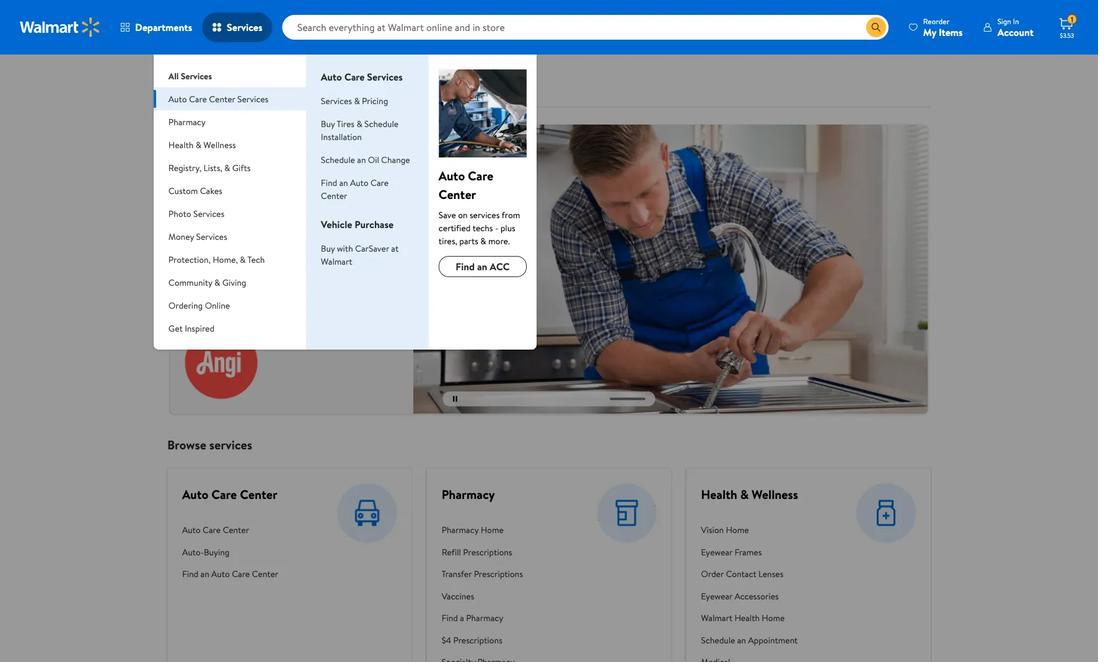 Task type: describe. For each thing, give the bounding box(es) containing it.
trusted
[[268, 163, 299, 177]]

all services
[[169, 70, 212, 82]]

1 vertical spatial find an auto care center
[[182, 568, 278, 580]]

an for the schedule an oil change link
[[357, 153, 366, 166]]

2 horizontal spatial home
[[762, 612, 785, 624]]

care inside dropdown button
[[189, 93, 207, 105]]

prescriptions for transfer prescriptions
[[474, 568, 523, 580]]

auto care center save on services from certified techs - plus tires, parts & more.
[[439, 167, 520, 247]]

1 auto care center from the top
[[182, 486, 277, 503]]

vision home
[[701, 524, 749, 536]]

leave the tasks to us. save time and let our trust pros nail the job for you. learn more. image
[[185, 326, 258, 399]]

$4 prescriptions
[[442, 634, 502, 646]]

all services link
[[154, 55, 306, 87]]

my
[[923, 25, 937, 39]]

registry,
[[169, 161, 202, 174]]

save inside auto care center save on services from certified techs - plus tires, parts & more.
[[439, 209, 456, 221]]

auto-buying link
[[182, 541, 278, 563]]

1 horizontal spatial the
[[340, 163, 354, 177]]

pause image
[[453, 396, 457, 402]]

plus
[[501, 222, 516, 234]]

pharmacy link
[[442, 486, 495, 503]]

& left pricing
[[354, 95, 360, 107]]

techs
[[473, 222, 493, 234]]

buy with carsaver at walmart
[[321, 242, 399, 267]]

find a pharmacy
[[442, 612, 503, 624]]

contact
[[726, 568, 757, 580]]

vision home link
[[701, 519, 804, 541]]

1 auto care center link from the top
[[182, 486, 277, 503]]

eyewear for eyewear accessories
[[701, 590, 733, 602]]

services button
[[202, 12, 273, 42]]

home for pharmacy
[[481, 524, 504, 536]]

services inside services 'dropdown button'
[[227, 20, 263, 34]]

& up vision home link
[[741, 486, 749, 503]]

pharmacy home link
[[442, 519, 570, 541]]

refill prescriptions
[[442, 546, 512, 558]]

schedule an appointment link
[[701, 629, 804, 651]]

buying
[[204, 546, 230, 558]]

oil
[[368, 153, 379, 166]]

leave
[[185, 138, 222, 159]]

schedule an oil change link
[[321, 153, 410, 166]]

auto up auto-
[[182, 524, 201, 536]]

buy for buy tires & schedule installation
[[321, 117, 335, 130]]

services & pricing link
[[321, 95, 388, 107]]

pricing
[[362, 95, 388, 107]]

$4 prescriptions link
[[442, 629, 570, 651]]

pharmacy inside find a pharmacy link
[[466, 612, 503, 624]]

& inside leave the tasks to us save time & let our trusted pros nail the job for you.
[[229, 163, 235, 177]]

$4
[[442, 634, 451, 646]]

money services button
[[154, 225, 306, 248]]

schedule for schedule an oil change
[[321, 153, 355, 166]]

in
[[1013, 16, 1019, 26]]

health for health & wellness link
[[701, 486, 738, 503]]

walmart image
[[20, 17, 100, 37]]

care up buying
[[203, 524, 221, 536]]

inspired
[[185, 322, 215, 334]]

accessories
[[735, 590, 779, 602]]

community
[[169, 276, 212, 288]]

1 horizontal spatial find an auto care center
[[321, 176, 389, 201]]

find a pharmacy link
[[442, 607, 570, 629]]

carsaver
[[355, 242, 389, 254]]

protection, home, & tech
[[169, 253, 265, 265]]

save inside leave the tasks to us save time & let our trusted pros nail the job for you.
[[185, 163, 205, 177]]

get inspired
[[169, 322, 215, 334]]

2 auto care center from the top
[[182, 524, 249, 536]]

photo services
[[169, 207, 224, 219]]

& inside community & giving dropdown button
[[215, 276, 220, 288]]

auto inside auto care center save on services from certified techs - plus tires, parts & more.
[[439, 167, 465, 184]]

auto care center services
[[169, 93, 269, 105]]

care right "job"
[[371, 176, 389, 188]]

1 vertical spatial walmart
[[701, 612, 733, 624]]

auto-buying
[[182, 546, 230, 558]]

home,
[[213, 253, 238, 265]]

nail
[[323, 163, 337, 177]]

custom cakes button
[[154, 179, 306, 202]]

time
[[207, 163, 226, 177]]

reorder
[[923, 16, 950, 26]]

health & wellness link
[[701, 486, 798, 503]]

find an acc
[[456, 260, 510, 273]]

& inside auto care center save on services from certified techs - plus tires, parts & more.
[[481, 235, 486, 247]]

all
[[169, 70, 179, 82]]

community & giving
[[169, 276, 246, 288]]

care up "services & pricing" link
[[344, 70, 365, 84]]

get inspired button
[[154, 317, 306, 340]]

carousel controls navigation
[[443, 392, 656, 406]]

a
[[460, 612, 464, 624]]

photo services button
[[154, 202, 306, 225]]

certified
[[439, 222, 471, 234]]

account
[[998, 25, 1034, 39]]

schedule an appointment
[[701, 634, 798, 646]]

wellness for health & wellness dropdown button
[[204, 139, 236, 151]]

ordering online button
[[154, 294, 306, 317]]

auto-
[[182, 546, 204, 558]]

job
[[356, 163, 370, 177]]

purchase
[[355, 218, 394, 231]]

pharmacy for pharmacy home
[[442, 524, 479, 536]]

leave the tasks to us save time & let our trusted pros nail the job for you.
[[185, 138, 385, 190]]

pharmacy for pharmacy dropdown button
[[169, 116, 206, 128]]

find for the find an acc link at left
[[456, 260, 475, 273]]

wellness for health & wellness link
[[752, 486, 798, 503]]

you.
[[185, 177, 203, 190]]

health for health & wellness dropdown button
[[169, 139, 194, 151]]

pharmacy for the pharmacy link
[[442, 486, 495, 503]]

services inside money services dropdown button
[[196, 230, 227, 242]]

prescriptions for refill prescriptions
[[463, 546, 512, 558]]

eyewear for eyewear frames
[[701, 546, 733, 558]]

refill
[[442, 546, 461, 558]]

0 horizontal spatial services
[[209, 436, 252, 454]]

at
[[391, 242, 399, 254]]



Task type: vqa. For each thing, say whether or not it's contained in the screenshot.
-$60.99
no



Task type: locate. For each thing, give the bounding box(es) containing it.
center inside auto care center save on services from certified techs - plus tires, parts & more.
[[439, 185, 476, 203]]

vehicle purchase
[[321, 218, 394, 231]]

online
[[205, 299, 230, 311]]

home up refill prescriptions link
[[481, 524, 504, 536]]

get
[[169, 322, 183, 334]]

0 horizontal spatial walmart
[[321, 255, 352, 267]]

money
[[169, 230, 194, 242]]

pharmacy inside pharmacy home link
[[442, 524, 479, 536]]

health up registry,
[[169, 139, 194, 151]]

prescriptions up vaccines link
[[474, 568, 523, 580]]

1 horizontal spatial walmart
[[701, 612, 733, 624]]

auto down "browse"
[[182, 486, 209, 503]]

1 horizontal spatial find an auto care center link
[[321, 176, 389, 201]]

an for the find an acc link at left
[[477, 260, 487, 273]]

0 vertical spatial health & wellness
[[169, 139, 236, 151]]

reorder my items
[[923, 16, 963, 39]]

vaccines
[[442, 590, 474, 602]]

auto care center
[[182, 486, 277, 503], [182, 524, 249, 536]]

care inside auto care center save on services from certified techs - plus tires, parts & more.
[[468, 167, 494, 184]]

an for schedule an appointment link
[[737, 634, 746, 646]]

save
[[185, 163, 205, 177], [439, 209, 456, 221]]

eyewear accessories link
[[701, 585, 804, 607]]

services inside auto care center save on services from certified techs - plus tires, parts & more.
[[470, 209, 500, 221]]

health up vision home
[[701, 486, 738, 503]]

an
[[357, 153, 366, 166], [339, 176, 348, 188], [477, 260, 487, 273], [201, 568, 209, 580], [737, 634, 746, 646]]

center
[[209, 93, 235, 105], [439, 185, 476, 203], [321, 189, 347, 201], [240, 486, 277, 503], [223, 524, 249, 536], [252, 568, 278, 580]]

auto care center link down browse services
[[182, 486, 277, 503]]

0 vertical spatial buy
[[321, 117, 335, 130]]

order contact lenses
[[701, 568, 784, 580]]

auto care services
[[321, 70, 403, 84]]

eyewear frames
[[701, 546, 762, 558]]

an left oil
[[357, 153, 366, 166]]

schedule inside the buy tires & schedule installation
[[365, 117, 399, 130]]

an left acc
[[477, 260, 487, 273]]

2 buy from the top
[[321, 242, 335, 254]]

health & wellness button
[[154, 133, 306, 156]]

change
[[381, 153, 410, 166]]

find for find a pharmacy link
[[442, 612, 458, 624]]

& inside the buy tires & schedule installation
[[357, 117, 362, 130]]

home
[[481, 524, 504, 536], [726, 524, 749, 536], [762, 612, 785, 624]]

0 horizontal spatial the
[[225, 138, 247, 159]]

& up registry, lists, & gifts in the top left of the page
[[196, 139, 201, 151]]

transfer
[[442, 568, 472, 580]]

& left gifts
[[224, 161, 230, 174]]

$3.53
[[1060, 31, 1074, 39]]

auto inside dropdown button
[[169, 93, 187, 105]]

auto up "services & pricing" link
[[321, 70, 342, 84]]

0 vertical spatial auto care center
[[182, 486, 277, 503]]

find an auto care center down the schedule an oil change link
[[321, 176, 389, 201]]

2 auto care center link from the top
[[182, 519, 278, 541]]

buy inside the buy tires & schedule installation
[[321, 117, 335, 130]]

find an auto care center link down the schedule an oil change link
[[321, 176, 389, 201]]

find inside "find an auto care center"
[[321, 176, 337, 188]]

learn
[[195, 204, 216, 216]]

prescriptions up transfer prescriptions
[[463, 546, 512, 558]]

0 vertical spatial walmart
[[321, 255, 352, 267]]

lists,
[[204, 161, 222, 174]]

0 vertical spatial services
[[470, 209, 500, 221]]

auto care center services button
[[154, 87, 306, 110]]

departments
[[135, 20, 192, 34]]

& inside the protection, home, & tech dropdown button
[[240, 253, 246, 265]]

1 vertical spatial find an auto care center link
[[182, 563, 278, 585]]

1 eyewear from the top
[[701, 546, 733, 558]]

0 vertical spatial find an auto care center
[[321, 176, 389, 201]]

health inside dropdown button
[[169, 139, 194, 151]]

cakes
[[200, 184, 222, 196]]

0 horizontal spatial health & wellness
[[169, 139, 236, 151]]

let
[[238, 163, 249, 177]]

with
[[337, 242, 353, 254]]

ordering online
[[169, 299, 230, 311]]

tech
[[248, 253, 265, 265]]

find inside find a pharmacy link
[[442, 612, 458, 624]]

0 vertical spatial eyewear
[[701, 546, 733, 558]]

frames
[[735, 546, 762, 558]]

find
[[321, 176, 337, 188], [456, 260, 475, 273], [182, 568, 199, 580], [442, 612, 458, 624]]

1 horizontal spatial health & wellness
[[701, 486, 798, 503]]

gifts
[[232, 161, 251, 174]]

lenses
[[759, 568, 784, 580]]

find an auto care center link down buying
[[182, 563, 278, 585]]

services inside photo services dropdown button
[[193, 207, 224, 219]]

home up appointment
[[762, 612, 785, 624]]

more
[[218, 204, 238, 216]]

health & wellness inside dropdown button
[[169, 139, 236, 151]]

0 vertical spatial wellness
[[204, 139, 236, 151]]

find down auto-
[[182, 568, 199, 580]]

wellness up 'lists,'
[[204, 139, 236, 151]]

find for find an auto care center link to the top
[[321, 176, 337, 188]]

ordering
[[169, 299, 203, 311]]

auto care center down browse services
[[182, 486, 277, 503]]

save up certified
[[439, 209, 456, 221]]

0 horizontal spatial schedule
[[321, 153, 355, 166]]

& down techs
[[481, 235, 486, 247]]

auto down all
[[169, 93, 187, 105]]

1 vertical spatial services
[[209, 436, 252, 454]]

sign
[[998, 16, 1012, 26]]

2 vertical spatial schedule
[[701, 634, 735, 646]]

find right pros
[[321, 176, 337, 188]]

0 vertical spatial save
[[185, 163, 205, 177]]

auto care center services image
[[439, 69, 527, 157]]

0 vertical spatial health
[[169, 139, 194, 151]]

center inside dropdown button
[[209, 93, 235, 105]]

schedule an oil change
[[321, 153, 410, 166]]

find down the parts
[[456, 260, 475, 273]]

health
[[169, 139, 194, 151], [701, 486, 738, 503], [735, 612, 760, 624]]

find an auto care center down auto-buying link at left
[[182, 568, 278, 580]]

find left a
[[442, 612, 458, 624]]

health & wellness up registry, lists, & gifts in the top left of the page
[[169, 139, 236, 151]]

1 vertical spatial save
[[439, 209, 456, 221]]

transfer prescriptions link
[[442, 563, 570, 585]]

0 horizontal spatial wellness
[[204, 139, 236, 151]]

an right nail
[[339, 176, 348, 188]]

on
[[458, 209, 468, 221]]

0 horizontal spatial find an auto care center
[[182, 568, 278, 580]]

&
[[354, 95, 360, 107], [357, 117, 362, 130], [196, 139, 201, 151], [224, 161, 230, 174], [229, 163, 235, 177], [481, 235, 486, 247], [240, 253, 246, 265], [215, 276, 220, 288], [741, 486, 749, 503]]

pharmacy up pharmacy home
[[442, 486, 495, 503]]

tires
[[337, 117, 355, 130]]

prescriptions for $4 prescriptions
[[453, 634, 502, 646]]

Walmart Site-Wide search field
[[282, 15, 889, 40]]

& inside registry, lists, & gifts dropdown button
[[224, 161, 230, 174]]

health & wellness
[[169, 139, 236, 151], [701, 486, 798, 503]]

health up schedule an appointment at the right bottom
[[735, 612, 760, 624]]

1 vertical spatial prescriptions
[[474, 568, 523, 580]]

find for the leftmost find an auto care center link
[[182, 568, 199, 580]]

auto down buying
[[211, 568, 230, 580]]

0 vertical spatial schedule
[[365, 117, 399, 130]]

buy with carsaver at walmart link
[[321, 242, 399, 267]]

giving
[[222, 276, 246, 288]]

parts
[[460, 235, 479, 247]]

wellness inside dropdown button
[[204, 139, 236, 151]]

0 vertical spatial prescriptions
[[463, 546, 512, 558]]

tasks
[[250, 138, 283, 159]]

1 vertical spatial auto care center
[[182, 524, 249, 536]]

1 horizontal spatial services
[[470, 209, 500, 221]]

2 vertical spatial health
[[735, 612, 760, 624]]

to
[[287, 138, 301, 159]]

buy inside buy with carsaver at walmart
[[321, 242, 335, 254]]

2 horizontal spatial schedule
[[701, 634, 735, 646]]

services
[[470, 209, 500, 221], [209, 436, 252, 454]]

departments button
[[110, 12, 202, 42]]

walmart down with
[[321, 255, 352, 267]]

-
[[495, 222, 499, 234]]

pharmacy
[[169, 116, 206, 128], [442, 486, 495, 503], [442, 524, 479, 536], [466, 612, 503, 624]]

money services
[[169, 230, 227, 242]]

health & wellness for health & wellness dropdown button
[[169, 139, 236, 151]]

buy left with
[[321, 242, 335, 254]]

care down auto-buying link at left
[[232, 568, 250, 580]]

1 buy from the top
[[321, 117, 335, 130]]

care down 'all services'
[[189, 93, 207, 105]]

0 horizontal spatial save
[[185, 163, 205, 177]]

2 eyewear from the top
[[701, 590, 733, 602]]

pharmacy right a
[[466, 612, 503, 624]]

eyewear down order
[[701, 590, 733, 602]]

schedule for schedule an appointment
[[701, 634, 735, 646]]

walmart health home
[[701, 612, 785, 624]]

prescriptions down find a pharmacy
[[453, 634, 502, 646]]

pharmacy up leave
[[169, 116, 206, 128]]

refill prescriptions link
[[442, 541, 570, 563]]

0 vertical spatial find an auto care center link
[[321, 176, 389, 201]]

care up techs
[[468, 167, 494, 184]]

schedule down installation
[[321, 153, 355, 166]]

eyewear down vision
[[701, 546, 733, 558]]

the left "job"
[[340, 163, 354, 177]]

health & wellness up vision home link
[[701, 486, 798, 503]]

home for health & wellness
[[726, 524, 749, 536]]

home up the eyewear frames
[[726, 524, 749, 536]]

services inside auto care center services dropdown button
[[237, 93, 269, 105]]

the
[[225, 138, 247, 159], [340, 163, 354, 177]]

0 vertical spatial the
[[225, 138, 247, 159]]

custom cakes
[[169, 184, 222, 196]]

registry, lists, & gifts
[[169, 161, 251, 174]]

walmart down the "eyewear accessories"
[[701, 612, 733, 624]]

buy left tires
[[321, 117, 335, 130]]

health & wellness for health & wellness link
[[701, 486, 798, 503]]

an down auto-buying at the left bottom
[[201, 568, 209, 580]]

pharmacy up refill
[[442, 524, 479, 536]]

auto care center up buying
[[182, 524, 249, 536]]

1 vertical spatial schedule
[[321, 153, 355, 166]]

1 vertical spatial health
[[701, 486, 738, 503]]

1 horizontal spatial save
[[439, 209, 456, 221]]

1 horizontal spatial wellness
[[752, 486, 798, 503]]

services up techs
[[470, 209, 500, 221]]

schedule
[[365, 117, 399, 130], [321, 153, 355, 166], [701, 634, 735, 646]]

0 horizontal spatial home
[[481, 524, 504, 536]]

walmart inside buy with carsaver at walmart
[[321, 255, 352, 267]]

eyewear frames link
[[701, 541, 804, 563]]

learn more link
[[185, 200, 248, 220]]

0 horizontal spatial find an auto care center link
[[182, 563, 278, 585]]

& right tires
[[357, 117, 362, 130]]

the up gifts
[[225, 138, 247, 159]]

vision
[[701, 524, 724, 536]]

care down browse services
[[212, 486, 237, 503]]

items
[[939, 25, 963, 39]]

protection,
[[169, 253, 211, 265]]

photo
[[169, 207, 191, 219]]

buy for buy with carsaver at walmart
[[321, 242, 335, 254]]

1 vertical spatial wellness
[[752, 486, 798, 503]]

an down walmart health home
[[737, 634, 746, 646]]

pharmacy button
[[154, 110, 306, 133]]

wellness up vision home link
[[752, 486, 798, 503]]

1 vertical spatial buy
[[321, 242, 335, 254]]

vaccines link
[[442, 585, 570, 607]]

& left tech
[[240, 253, 246, 265]]

search icon image
[[871, 22, 881, 32]]

pharmacy inside pharmacy dropdown button
[[169, 116, 206, 128]]

browse services
[[167, 436, 252, 454]]

auto left for
[[350, 176, 369, 188]]

find an acc link
[[439, 256, 527, 277]]

auto up "on"
[[439, 167, 465, 184]]

order
[[701, 568, 724, 580]]

0 vertical spatial auto care center link
[[182, 486, 277, 503]]

& left let
[[229, 163, 235, 177]]

transfer prescriptions
[[442, 568, 523, 580]]

save up custom cakes
[[185, 163, 205, 177]]

1 horizontal spatial schedule
[[365, 117, 399, 130]]

1 vertical spatial auto care center link
[[182, 519, 278, 541]]

services inside all services link
[[181, 70, 212, 82]]

schedule down walmart health home
[[701, 634, 735, 646]]

eyewear inside 'link'
[[701, 546, 733, 558]]

Search search field
[[282, 15, 889, 40]]

2 vertical spatial prescriptions
[[453, 634, 502, 646]]

& inside health & wellness dropdown button
[[196, 139, 201, 151]]

1 vertical spatial eyewear
[[701, 590, 733, 602]]

auto care center link up buying
[[182, 519, 278, 541]]

& left giving
[[215, 276, 220, 288]]

custom
[[169, 184, 198, 196]]

sign in account
[[998, 16, 1034, 39]]

services right "browse"
[[209, 436, 252, 454]]

schedule down pricing
[[365, 117, 399, 130]]

for
[[372, 163, 385, 177]]

order contact lenses link
[[701, 563, 804, 585]]

tires,
[[439, 235, 457, 247]]

1 vertical spatial the
[[340, 163, 354, 177]]

1 horizontal spatial home
[[726, 524, 749, 536]]

browse
[[167, 436, 206, 454]]

1 vertical spatial health & wellness
[[701, 486, 798, 503]]



